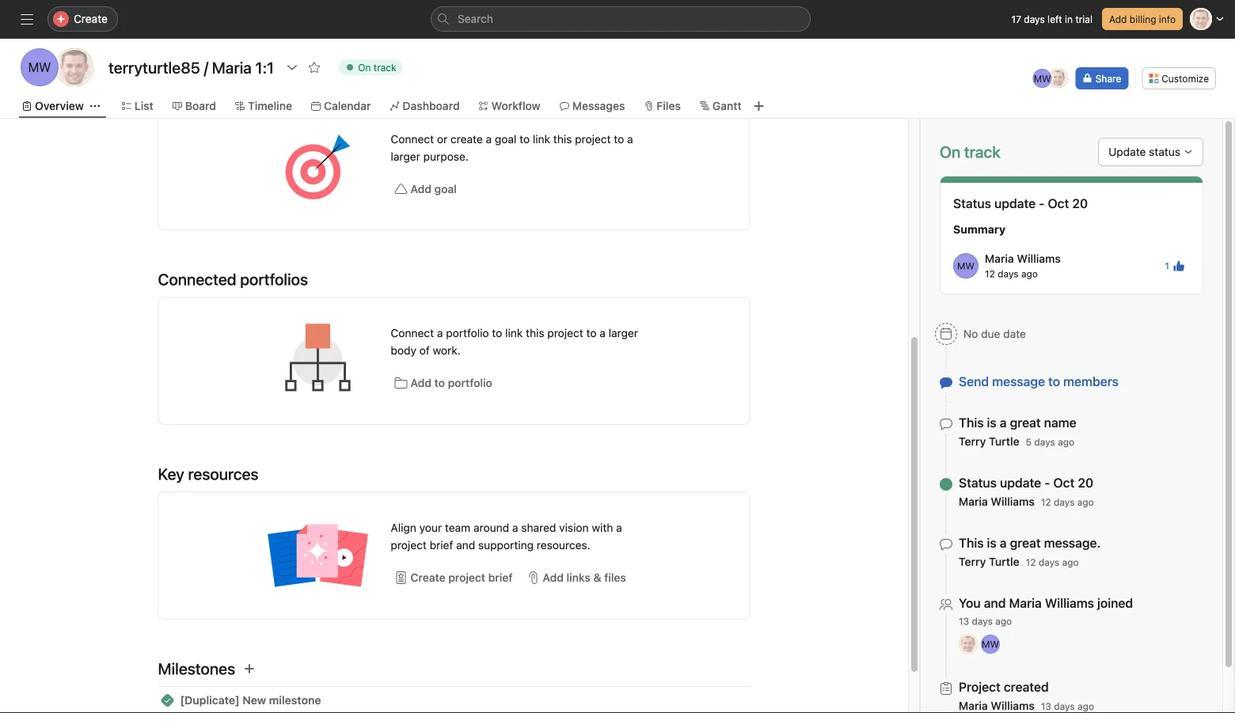 Task type: describe. For each thing, give the bounding box(es) containing it.
list link
[[122, 97, 153, 115]]

overview link
[[22, 97, 84, 115]]

files link
[[644, 97, 681, 115]]

overview
[[35, 99, 84, 112]]

due
[[981, 327, 1001, 341]]

calendar link
[[311, 97, 371, 115]]

billing
[[1130, 13, 1157, 25]]

this is a great name terry turtle 5 days ago
[[959, 415, 1077, 448]]

align
[[391, 522, 416, 535]]

mw inside 'latest status update' element
[[957, 261, 975, 272]]

workflow link
[[479, 97, 541, 115]]

this is a great message. button
[[959, 535, 1101, 551]]

project created
[[959, 680, 1049, 695]]

show options image
[[286, 61, 299, 74]]

tab actions image
[[90, 101, 100, 111]]

calendar
[[324, 99, 371, 112]]

links
[[567, 571, 591, 584]]

days inside maria williams 12 days ago
[[998, 268, 1019, 280]]

messages
[[572, 99, 625, 112]]

no
[[964, 327, 978, 341]]

date
[[1004, 327, 1026, 341]]

add to portfolio button
[[391, 369, 496, 398]]

mw up the overview link
[[28, 60, 51, 75]]

connected portfolios
[[158, 270, 308, 289]]

status update - oct 20 button
[[959, 475, 1094, 491]]

message.
[[1044, 536, 1101, 551]]

ago inside maria williams 12 days ago
[[1022, 268, 1038, 280]]

connect a portfolio to link this project to a larger body of work.
[[391, 327, 638, 357]]

great for name
[[1010, 415, 1041, 430]]

left
[[1048, 13, 1063, 25]]

project created maria williams 13 days ago
[[959, 680, 1095, 713]]

this for this is a great message.
[[959, 536, 984, 551]]

board link
[[172, 97, 216, 115]]

info
[[1159, 13, 1176, 25]]

members
[[1064, 374, 1119, 389]]

add goal
[[411, 183, 457, 196]]

no due date
[[964, 327, 1026, 341]]

brief inside create project brief button
[[488, 571, 513, 584]]

search list box
[[431, 6, 811, 32]]

ago inside project created maria williams 13 days ago
[[1078, 701, 1095, 712]]

gantt link
[[700, 97, 742, 115]]

key resources
[[158, 465, 259, 483]]

terry turtle link for this is a great message.
[[959, 556, 1020, 569]]

link inside connect a portfolio to link this project to a larger body of work.
[[505, 327, 523, 340]]

vision
[[559, 522, 589, 535]]

goal inside connect or create a goal to link this project to a larger purpose.
[[495, 133, 517, 146]]

add links & files
[[543, 571, 626, 584]]

1 button
[[1161, 255, 1190, 277]]

send message to members button
[[959, 374, 1119, 389]]

timeline link
[[235, 97, 292, 115]]

ago inside you and maria williams joined 13 days ago
[[996, 616, 1012, 627]]

maria williams link for status
[[959, 495, 1035, 508]]

milestone
[[269, 694, 321, 707]]

no due date button
[[928, 320, 1033, 348]]

days inside project created maria williams 13 days ago
[[1054, 701, 1075, 712]]

portfolio for to
[[448, 377, 493, 390]]

is for this is a great name
[[987, 415, 997, 430]]

goal inside button
[[434, 183, 457, 196]]

of
[[420, 344, 430, 357]]

larger inside connect a portfolio to link this project to a larger body of work.
[[609, 327, 638, 340]]

body
[[391, 344, 417, 357]]

ago inside status update - oct 20 maria williams 12 days ago
[[1078, 497, 1094, 508]]

status
[[1149, 145, 1181, 158]]

joined
[[1098, 596, 1133, 611]]

create project brief button
[[391, 564, 517, 592]]

- for oct
[[1045, 476, 1051, 491]]

update
[[1109, 145, 1146, 158]]

add to portfolio
[[411, 377, 493, 390]]

update for oct
[[1000, 476, 1042, 491]]

williams inside maria williams 12 days ago
[[1017, 252, 1061, 265]]

maria inside maria williams 12 days ago
[[985, 252, 1014, 265]]

on
[[358, 62, 371, 73]]

add goal button
[[391, 175, 461, 204]]

search button
[[431, 6, 811, 32]]

add billing info
[[1110, 13, 1176, 25]]

5
[[1026, 437, 1032, 448]]

maria inside project created maria williams 13 days ago
[[959, 700, 988, 713]]

mw left share button
[[1034, 73, 1052, 84]]

connect for larger
[[391, 133, 434, 146]]

terry turtle link for this is a great name
[[959, 435, 1020, 448]]

17
[[1012, 13, 1022, 25]]

customize
[[1162, 73, 1209, 84]]

work.
[[433, 344, 461, 357]]

oct
[[1054, 476, 1075, 491]]

add to starred image
[[308, 61, 321, 74]]

to inside the "add to portfolio" button
[[434, 377, 445, 390]]

great for message.
[[1010, 536, 1041, 551]]

turtle for name
[[989, 435, 1020, 448]]

project inside button
[[448, 571, 486, 584]]

share button
[[1076, 67, 1129, 89]]

files
[[657, 99, 681, 112]]

brief inside align your team around a shared vision with a project brief and supporting resources.
[[430, 539, 453, 552]]

send
[[959, 374, 989, 389]]

with
[[592, 522, 613, 535]]

name
[[1044, 415, 1077, 430]]

maria inside status update - oct 20 maria williams 12 days ago
[[959, 495, 988, 508]]

williams inside you and maria williams joined 13 days ago
[[1045, 596, 1095, 611]]

gantt
[[713, 99, 742, 112]]

williams inside project created maria williams 13 days ago
[[991, 700, 1035, 713]]

on track
[[940, 143, 1001, 161]]

a inside this is a great message. terry turtle 12 days ago
[[1000, 536, 1007, 551]]

add for add to portfolio
[[411, 377, 432, 390]]

completed milestone image
[[161, 695, 174, 707]]

send message to members
[[959, 374, 1119, 389]]

[duplicate] new milestone
[[180, 694, 321, 707]]

- for oct 20
[[1039, 196, 1045, 211]]

supporting
[[478, 539, 534, 552]]

dashboard
[[403, 99, 460, 112]]

around
[[474, 522, 509, 535]]

days inside this is a great name terry turtle 5 days ago
[[1035, 437, 1056, 448]]

new
[[243, 694, 266, 707]]

days inside this is a great message. terry turtle 12 days ago
[[1039, 557, 1060, 568]]

customize button
[[1142, 67, 1216, 89]]

message
[[992, 374, 1045, 389]]

status update - oct 20 maria williams 12 days ago
[[959, 476, 1094, 508]]

this is a great message. link
[[959, 536, 1101, 551]]



Task type: locate. For each thing, give the bounding box(es) containing it.
milestones
[[158, 660, 235, 678]]

goal down 'purpose.'
[[434, 183, 457, 196]]

create
[[451, 133, 483, 146]]

1 vertical spatial great
[[1010, 536, 1041, 551]]

add inside dropdown button
[[543, 571, 564, 584]]

0 horizontal spatial larger
[[391, 150, 420, 163]]

expand sidebar image
[[21, 13, 33, 25]]

turtle down this is a great name link
[[989, 435, 1020, 448]]

update down 5
[[1000, 476, 1042, 491]]

1 vertical spatial connect
[[391, 327, 434, 340]]

williams down status update - oct 20 button in the right bottom of the page
[[991, 495, 1035, 508]]

connect inside connect a portfolio to link this project to a larger body of work.
[[391, 327, 434, 340]]

terry up you
[[959, 556, 986, 569]]

link inside connect or create a goal to link this project to a larger purpose.
[[533, 133, 550, 146]]

you and maria williams joined button
[[959, 596, 1133, 611]]

status up summary
[[954, 196, 992, 211]]

project inside align your team around a shared vision with a project brief and supporting resources.
[[391, 539, 427, 552]]

maria williams link inside 'latest status update' element
[[985, 252, 1061, 265]]

2 connect from the top
[[391, 327, 434, 340]]

12 inside status update - oct 20 maria williams 12 days ago
[[1041, 497, 1051, 508]]

status update - oct 20
[[954, 196, 1088, 211]]

to
[[520, 133, 530, 146], [614, 133, 624, 146], [492, 327, 502, 340], [586, 327, 597, 340], [1049, 374, 1060, 389], [434, 377, 445, 390]]

connect
[[391, 133, 434, 146], [391, 327, 434, 340]]

a inside this is a great name terry turtle 5 days ago
[[1000, 415, 1007, 430]]

or
[[437, 133, 448, 146]]

1 vertical spatial this
[[526, 327, 545, 340]]

shared
[[521, 522, 556, 535]]

terry turtle link
[[959, 435, 1020, 448], [959, 556, 1020, 569]]

0 vertical spatial great
[[1010, 415, 1041, 430]]

purpose.
[[423, 150, 469, 163]]

is down status update - oct 20 maria williams 12 days ago
[[987, 536, 997, 551]]

1 vertical spatial create
[[411, 571, 446, 584]]

connect for of
[[391, 327, 434, 340]]

great inside this is a great message. terry turtle 12 days ago
[[1010, 536, 1041, 551]]

1 vertical spatial larger
[[609, 327, 638, 340]]

maria inside you and maria williams joined 13 days ago
[[1009, 596, 1042, 611]]

this inside this is a great message. terry turtle 12 days ago
[[959, 536, 984, 551]]

0 vertical spatial brief
[[430, 539, 453, 552]]

maria williams link down project created
[[959, 700, 1035, 713]]

maria williams link
[[985, 252, 1061, 265], [959, 495, 1035, 508], [959, 700, 1035, 713]]

2 horizontal spatial 12
[[1041, 497, 1051, 508]]

turtle
[[989, 435, 1020, 448], [989, 556, 1020, 569]]

12 for is
[[1026, 557, 1036, 568]]

this down send
[[959, 415, 984, 430]]

ago inside this is a great name terry turtle 5 days ago
[[1058, 437, 1075, 448]]

resources.
[[537, 539, 591, 552]]

2 turtle from the top
[[989, 556, 1020, 569]]

1 vertical spatial and
[[984, 596, 1006, 611]]

terry inside this is a great name terry turtle 5 days ago
[[959, 435, 986, 448]]

0 vertical spatial -
[[1039, 196, 1045, 211]]

2 is from the top
[[987, 536, 997, 551]]

1 vertical spatial brief
[[488, 571, 513, 584]]

you
[[959, 596, 981, 611]]

days inside you and maria williams joined 13 days ago
[[972, 616, 993, 627]]

add
[[1110, 13, 1127, 25], [411, 183, 432, 196], [411, 377, 432, 390], [543, 571, 564, 584]]

connect inside connect or create a goal to link this project to a larger purpose.
[[391, 133, 434, 146]]

project inside connect or create a goal to link this project to a larger purpose.
[[575, 133, 611, 146]]

is down send
[[987, 415, 997, 430]]

this inside connect a portfolio to link this project to a larger body of work.
[[526, 327, 545, 340]]

williams down status update - oct 20
[[1017, 252, 1061, 265]]

12 down this is a great message. link
[[1026, 557, 1036, 568]]

is
[[987, 415, 997, 430], [987, 536, 997, 551]]

terry down this is a great name link
[[959, 435, 986, 448]]

this is a great message. terry turtle 12 days ago
[[959, 536, 1101, 569]]

0 horizontal spatial 13
[[959, 616, 969, 627]]

add left billing
[[1110, 13, 1127, 25]]

mw
[[28, 60, 51, 75], [1034, 73, 1052, 84], [957, 261, 975, 272], [982, 639, 999, 650]]

status down this is a great name terry turtle 5 days ago
[[959, 476, 997, 491]]

larger
[[391, 150, 420, 163], [609, 327, 638, 340]]

board
[[185, 99, 216, 112]]

williams down project created
[[991, 700, 1035, 713]]

0 vertical spatial this
[[553, 133, 572, 146]]

maria williams link down summary
[[985, 252, 1061, 265]]

1 horizontal spatial this
[[553, 133, 572, 146]]

add down of
[[411, 377, 432, 390]]

0 vertical spatial is
[[987, 415, 997, 430]]

mw down summary
[[957, 261, 975, 272]]

1 horizontal spatial tt
[[963, 639, 975, 650]]

tt
[[67, 60, 82, 75], [1053, 73, 1065, 84], [963, 639, 975, 650]]

is inside this is a great message. terry turtle 12 days ago
[[987, 536, 997, 551]]

1 horizontal spatial 13
[[1041, 701, 1052, 712]]

1 vertical spatial terry turtle link
[[959, 556, 1020, 569]]

timeline
[[248, 99, 292, 112]]

status inside status update - oct 20 maria williams 12 days ago
[[959, 476, 997, 491]]

1 connect from the top
[[391, 133, 434, 146]]

12 down summary
[[985, 268, 995, 280]]

1 vertical spatial link
[[505, 327, 523, 340]]

your
[[419, 522, 442, 535]]

larger inside connect or create a goal to link this project to a larger purpose.
[[391, 150, 420, 163]]

project inside connect a portfolio to link this project to a larger body of work.
[[548, 327, 584, 340]]

0 vertical spatial maria williams link
[[985, 252, 1061, 265]]

0 vertical spatial portfolio
[[446, 327, 489, 340]]

track
[[374, 62, 396, 73]]

great left the message.
[[1010, 536, 1041, 551]]

trial
[[1076, 13, 1093, 25]]

2 vertical spatial 12
[[1026, 557, 1036, 568]]

add billing info button
[[1102, 8, 1183, 30]]

portfolio
[[446, 327, 489, 340], [448, 377, 493, 390]]

tt left share button
[[1053, 73, 1065, 84]]

2 great from the top
[[1010, 536, 1041, 551]]

this is a great name link
[[959, 415, 1077, 430]]

maria williams link for project created
[[959, 700, 1035, 713]]

maria down status update - oct 20 button in the right bottom of the page
[[959, 495, 988, 508]]

- left oct 20
[[1039, 196, 1045, 211]]

1 terry turtle link from the top
[[959, 435, 1020, 448]]

1 terry from the top
[[959, 435, 986, 448]]

2 vertical spatial maria williams link
[[959, 700, 1035, 713]]

add links & files button
[[523, 564, 630, 592]]

2 this from the top
[[959, 536, 984, 551]]

1 vertical spatial this
[[959, 536, 984, 551]]

2 terry from the top
[[959, 556, 986, 569]]

maria williams 12 days ago
[[985, 252, 1061, 280]]

1 vertical spatial goal
[[434, 183, 457, 196]]

0 horizontal spatial this
[[526, 327, 545, 340]]

create inside popup button
[[74, 12, 108, 25]]

files
[[604, 571, 626, 584]]

ago inside this is a great message. terry turtle 12 days ago
[[1062, 557, 1079, 568]]

0 vertical spatial 13
[[959, 616, 969, 627]]

turtle down this is a great message. link
[[989, 556, 1020, 569]]

connect left or
[[391, 133, 434, 146]]

great up 5
[[1010, 415, 1041, 430]]

this inside this is a great name terry turtle 5 days ago
[[959, 415, 984, 430]]

create down your
[[411, 571, 446, 584]]

1 vertical spatial portfolio
[[448, 377, 493, 390]]

and down team
[[456, 539, 475, 552]]

2 horizontal spatial tt
[[1053, 73, 1065, 84]]

this up you
[[959, 536, 984, 551]]

0 vertical spatial 12
[[985, 268, 995, 280]]

turtle inside this is a great name terry turtle 5 days ago
[[989, 435, 1020, 448]]

- left oct
[[1045, 476, 1051, 491]]

williams
[[1017, 252, 1061, 265], [991, 495, 1035, 508], [1045, 596, 1095, 611], [991, 700, 1035, 713]]

maria down summary
[[985, 252, 1014, 265]]

1 horizontal spatial 12
[[1026, 557, 1036, 568]]

1 horizontal spatial and
[[984, 596, 1006, 611]]

workflow
[[492, 99, 541, 112]]

create button
[[48, 6, 118, 32]]

- inside status update - oct 20 maria williams 12 days ago
[[1045, 476, 1051, 491]]

0 vertical spatial terry turtle link
[[959, 435, 1020, 448]]

update status button
[[1099, 138, 1204, 166]]

add for add goal
[[411, 183, 432, 196]]

status for status update - oct 20
[[954, 196, 992, 211]]

this inside connect or create a goal to link this project to a larger purpose.
[[553, 133, 572, 146]]

terry inside this is a great message. terry turtle 12 days ago
[[959, 556, 986, 569]]

team
[[445, 522, 471, 535]]

williams left joined
[[1045, 596, 1095, 611]]

oct 20
[[1048, 196, 1088, 211]]

1 turtle from the top
[[989, 435, 1020, 448]]

connect up body
[[391, 327, 434, 340]]

1 horizontal spatial create
[[411, 571, 446, 584]]

days inside status update - oct 20 maria williams 12 days ago
[[1054, 497, 1075, 508]]

add milestone image
[[243, 663, 256, 676]]

1 vertical spatial turtle
[[989, 556, 1020, 569]]

Completed milestone checkbox
[[161, 695, 174, 707]]

update inside status update - oct 20 maria williams 12 days ago
[[1000, 476, 1042, 491]]

terry turtle link down this is a great message. link
[[959, 556, 1020, 569]]

0 horizontal spatial brief
[[430, 539, 453, 552]]

update for oct 20
[[995, 196, 1036, 211]]

12 down status update - oct 20 button in the right bottom of the page
[[1041, 497, 1051, 508]]

1 vertical spatial maria williams link
[[959, 495, 1035, 508]]

1 horizontal spatial link
[[533, 133, 550, 146]]

1 horizontal spatial larger
[[609, 327, 638, 340]]

0 vertical spatial status
[[954, 196, 992, 211]]

portfolio up work.
[[446, 327, 489, 340]]

update
[[995, 196, 1036, 211], [1000, 476, 1042, 491]]

create inside button
[[411, 571, 446, 584]]

is for this is a great message.
[[987, 536, 997, 551]]

status for status update - oct 20 maria williams 12 days ago
[[959, 476, 997, 491]]

terry for this is a great name
[[959, 435, 986, 448]]

goal down workflow link
[[495, 133, 517, 146]]

1 this from the top
[[959, 415, 984, 430]]

terry turtle link down this is a great name link
[[959, 435, 1020, 448]]

1 great from the top
[[1010, 415, 1041, 430]]

add for add billing info
[[1110, 13, 1127, 25]]

add for add links & files
[[543, 571, 564, 584]]

list
[[134, 99, 153, 112]]

and right you
[[984, 596, 1006, 611]]

0 vertical spatial connect
[[391, 133, 434, 146]]

on track
[[358, 62, 396, 73]]

1 vertical spatial 12
[[1041, 497, 1051, 508]]

turtle inside this is a great message. terry turtle 12 days ago
[[989, 556, 1020, 569]]

0 vertical spatial terry
[[959, 435, 986, 448]]

and inside you and maria williams joined 13 days ago
[[984, 596, 1006, 611]]

terry for this is a great message.
[[959, 556, 986, 569]]

tt down you
[[963, 639, 975, 650]]

create for create project brief
[[411, 571, 446, 584]]

12
[[985, 268, 995, 280], [1041, 497, 1051, 508], [1026, 557, 1036, 568]]

1
[[1165, 261, 1170, 272]]

1 vertical spatial 13
[[1041, 701, 1052, 712]]

is inside this is a great name terry turtle 5 days ago
[[987, 415, 997, 430]]

- inside 'latest status update' element
[[1039, 196, 1045, 211]]

create
[[74, 12, 108, 25], [411, 571, 446, 584]]

0 horizontal spatial and
[[456, 539, 475, 552]]

13 down you
[[959, 616, 969, 627]]

maria down project created
[[959, 700, 988, 713]]

0 vertical spatial this
[[959, 415, 984, 430]]

turtle for message.
[[989, 556, 1020, 569]]

13 down project created
[[1041, 701, 1052, 712]]

this
[[959, 415, 984, 430], [959, 536, 984, 551]]

13 inside you and maria williams joined 13 days ago
[[959, 616, 969, 627]]

williams inside status update - oct 20 maria williams 12 days ago
[[991, 495, 1035, 508]]

share
[[1096, 73, 1122, 84]]

summary
[[954, 223, 1006, 236]]

goal
[[495, 133, 517, 146], [434, 183, 457, 196]]

brief down your
[[430, 539, 453, 552]]

1 vertical spatial update
[[1000, 476, 1042, 491]]

add down 'purpose.'
[[411, 183, 432, 196]]

1 vertical spatial status
[[959, 476, 997, 491]]

brief
[[430, 539, 453, 552], [488, 571, 513, 584]]

search
[[458, 12, 493, 25]]

12 inside maria williams 12 days ago
[[985, 268, 995, 280]]

great inside this is a great name terry turtle 5 days ago
[[1010, 415, 1041, 430]]

portfolio for a
[[446, 327, 489, 340]]

12 inside this is a great message. terry turtle 12 days ago
[[1026, 557, 1036, 568]]

days
[[1024, 13, 1045, 25], [998, 268, 1019, 280], [1035, 437, 1056, 448], [1054, 497, 1075, 508], [1039, 557, 1060, 568], [972, 616, 993, 627], [1054, 701, 1075, 712]]

this is a great name button
[[959, 415, 1077, 431]]

project
[[575, 133, 611, 146], [548, 327, 584, 340], [391, 539, 427, 552], [448, 571, 486, 584]]

create right expand sidebar image
[[74, 12, 108, 25]]

maria down this is a great message. terry turtle 12 days ago in the bottom right of the page
[[1009, 596, 1042, 611]]

update up summary
[[995, 196, 1036, 211]]

dashboard link
[[390, 97, 460, 115]]

0 horizontal spatial 12
[[985, 268, 995, 280]]

tt up overview
[[67, 60, 82, 75]]

0 horizontal spatial create
[[74, 12, 108, 25]]

1 is from the top
[[987, 415, 997, 430]]

portfolio inside the "add to portfolio" button
[[448, 377, 493, 390]]

0 horizontal spatial tt
[[67, 60, 82, 75]]

None text field
[[105, 53, 278, 82]]

add tab image
[[753, 100, 766, 112]]

12 for update
[[1041, 497, 1051, 508]]

0 vertical spatial create
[[74, 12, 108, 25]]

0 vertical spatial and
[[456, 539, 475, 552]]

portfolio inside connect a portfolio to link this project to a larger body of work.
[[446, 327, 489, 340]]

and inside align your team around a shared vision with a project brief and supporting resources.
[[456, 539, 475, 552]]

0 vertical spatial turtle
[[989, 435, 1020, 448]]

1 vertical spatial is
[[987, 536, 997, 551]]

1 vertical spatial -
[[1045, 476, 1051, 491]]

latest status update element
[[940, 176, 1204, 295]]

0 vertical spatial goal
[[495, 133, 517, 146]]

create for create
[[74, 12, 108, 25]]

portfolio down work.
[[448, 377, 493, 390]]

add left links
[[543, 571, 564, 584]]

1 vertical spatial terry
[[959, 556, 986, 569]]

1 horizontal spatial goal
[[495, 133, 517, 146]]

align your team around a shared vision with a project brief and supporting resources.
[[391, 522, 622, 552]]

17 days left in trial
[[1012, 13, 1093, 25]]

0 vertical spatial larger
[[391, 150, 420, 163]]

update status
[[1109, 145, 1181, 158]]

in
[[1065, 13, 1073, 25]]

13 inside project created maria williams 13 days ago
[[1041, 701, 1052, 712]]

0 vertical spatial link
[[533, 133, 550, 146]]

terry
[[959, 435, 986, 448], [959, 556, 986, 569]]

[duplicate]
[[180, 694, 240, 707]]

0 vertical spatial update
[[995, 196, 1036, 211]]

0 horizontal spatial link
[[505, 327, 523, 340]]

mw up project created
[[982, 639, 999, 650]]

link
[[533, 133, 550, 146], [505, 327, 523, 340]]

brief down supporting
[[488, 571, 513, 584]]

2 terry turtle link from the top
[[959, 556, 1020, 569]]

1 horizontal spatial brief
[[488, 571, 513, 584]]

maria williams link down status update - oct 20 button in the right bottom of the page
[[959, 495, 1035, 508]]

20
[[1078, 476, 1094, 491]]

0 horizontal spatial goal
[[434, 183, 457, 196]]

connect or create a goal to link this project to a larger purpose.
[[391, 133, 633, 163]]

this for this is a great name
[[959, 415, 984, 430]]



Task type: vqa. For each thing, say whether or not it's contained in the screenshot.
brief inside "Button"
yes



